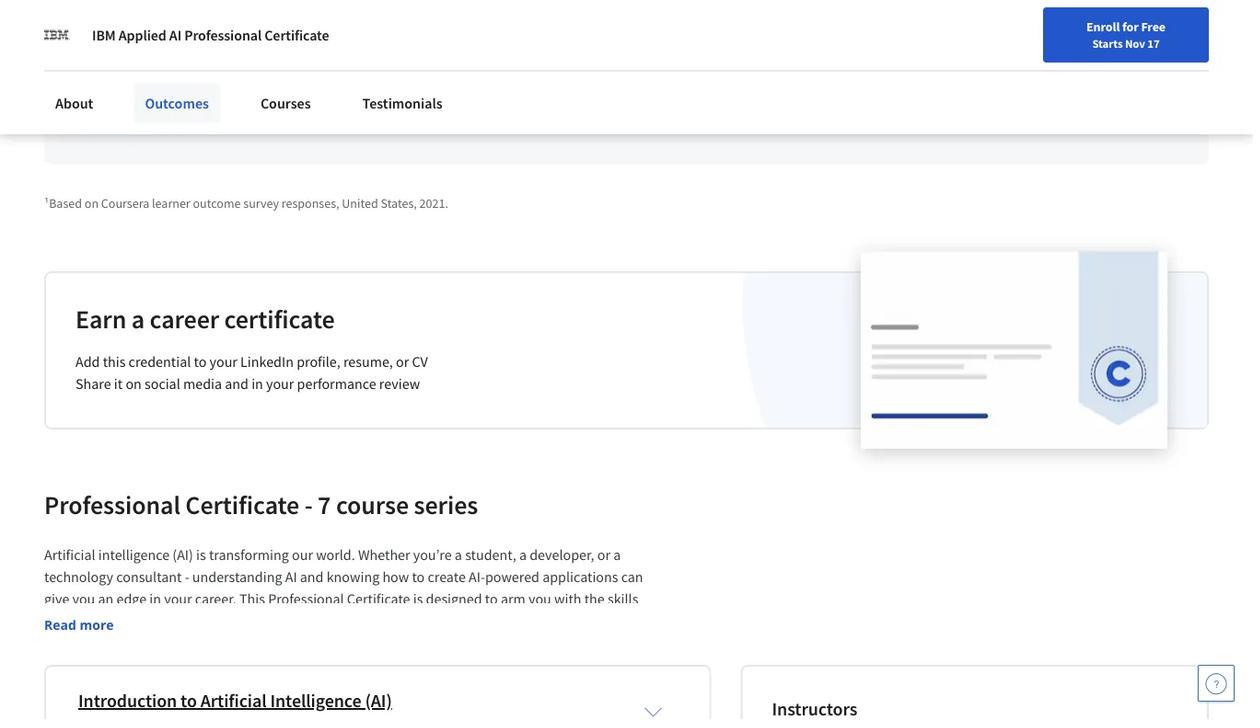 Task type: locate. For each thing, give the bounding box(es) containing it.
your up mock
[[747, 70, 775, 88]]

0 vertical spatial or
[[396, 353, 409, 371]]

career up credential
[[150, 303, 219, 336]]

on
[[85, 195, 99, 212], [126, 375, 142, 393]]

upon
[[259, 34, 316, 67]]

access
[[222, 1, 293, 34]]

1 horizontal spatial in
[[251, 375, 263, 393]]

help center image
[[1205, 673, 1227, 695]]

move
[[1040, 71, 1074, 89]]

1 vertical spatial -
[[185, 568, 189, 586]]

or
[[396, 353, 409, 371], [597, 546, 610, 564]]

your
[[747, 70, 775, 88], [506, 71, 534, 89], [967, 71, 995, 89], [210, 353, 237, 371], [266, 375, 294, 393], [164, 590, 192, 609]]

1 horizontal spatial or
[[597, 546, 610, 564]]

1 horizontal spatial career
[[150, 303, 219, 336]]

- left "7"
[[304, 489, 313, 522]]

0 horizontal spatial or
[[396, 353, 409, 371]]

states,
[[381, 195, 417, 212]]

your up coursera's
[[967, 71, 995, 89]]

your inside practice your skills with interactive tools and mock interviews
[[747, 70, 775, 88]]

1 vertical spatial career
[[998, 71, 1037, 89]]

linkedin inside "improve your resume and linkedin with personalized feedback"
[[452, 93, 505, 111]]

on right it
[[126, 375, 142, 393]]

or up applications
[[597, 546, 610, 564]]

2 vertical spatial professional
[[268, 590, 344, 609]]

testimonials link
[[351, 83, 454, 123]]

ai right applied
[[169, 26, 181, 44]]

and up personalized at the left top of page
[[586, 71, 610, 89]]

read more
[[44, 617, 114, 634]]

and right media at the bottom of page
[[225, 375, 249, 393]]

with up interviews at the top of page
[[811, 70, 839, 88]]

(ai) inside artificial intelligence (ai) is transforming our world. whether you're a student, a developer, or a technology consultant - understanding ai and knowing how to create ai-powered applications can give you an edge in your career. this professional certificate is designed to arm you with the skills to work as an ai developer.
[[172, 546, 193, 564]]

- right the consultant
[[185, 568, 189, 586]]

developer.
[[144, 612, 208, 631]]

your up media at the bottom of page
[[210, 353, 237, 371]]

with inside plan your career move with coursera's job search guide
[[1077, 71, 1104, 89]]

or inside artificial intelligence (ai) is transforming our world. whether you're a student, a developer, or a technology consultant - understanding ai and knowing how to create ai-powered applications can give you an edge in your career. this professional certificate is designed to arm you with the skills to work as an ai developer.
[[597, 546, 610, 564]]

skills
[[778, 70, 809, 88], [608, 590, 638, 609]]

is up understanding
[[196, 546, 206, 564]]

certificate up transforming
[[185, 489, 299, 522]]

1 vertical spatial an
[[110, 612, 126, 631]]

media
[[183, 375, 222, 393]]

0 horizontal spatial (ai)
[[172, 546, 193, 564]]

intelligence
[[270, 690, 361, 713]]

0 horizontal spatial -
[[185, 568, 189, 586]]

0 vertical spatial (ai)
[[172, 546, 193, 564]]

with inside practice your skills with interactive tools and mock interviews
[[811, 70, 839, 88]]

1 horizontal spatial ai
[[169, 26, 181, 44]]

2 vertical spatial career
[[150, 303, 219, 336]]

linkedin down the certificate
[[240, 353, 294, 371]]

ibm applied ai professional certificate
[[92, 26, 329, 44]]

0 horizontal spatial is
[[196, 546, 206, 564]]

an up as
[[98, 590, 114, 609]]

resume,
[[343, 353, 393, 371]]

with up feedback at the left
[[508, 93, 535, 111]]

to up upon
[[298, 1, 321, 34]]

exclusive
[[117, 1, 217, 34]]

0 horizontal spatial ai
[[129, 612, 141, 631]]

in right media at the bottom of page
[[251, 375, 263, 393]]

improve
[[452, 71, 503, 89]]

with down applications
[[554, 590, 581, 609]]

mock
[[755, 92, 789, 110]]

certificate down how
[[347, 590, 410, 609]]

read
[[44, 617, 76, 634]]

this
[[239, 590, 265, 609]]

1 vertical spatial linkedin
[[240, 353, 294, 371]]

skills up mock
[[778, 70, 809, 88]]

in inside add this credential to your linkedin profile, resume, or cv share it on social media and in your performance review
[[251, 375, 263, 393]]

1 you from the left
[[72, 590, 95, 609]]

edge
[[117, 590, 147, 609]]

ai
[[169, 26, 181, 44], [285, 568, 297, 586], [129, 612, 141, 631]]

ai down our
[[285, 568, 297, 586]]

free
[[1141, 18, 1166, 35]]

1 vertical spatial professional
[[44, 489, 180, 522]]

with inside artificial intelligence (ai) is transforming our world. whether you're a student, a developer, or a technology consultant - understanding ai and knowing how to create ai-powered applications can give you an edge in your career. this professional certificate is designed to arm you with the skills to work as an ai developer.
[[554, 590, 581, 609]]

0 vertical spatial artificial
[[44, 546, 95, 564]]

skills down can
[[608, 590, 638, 609]]

career inside plan your career move with coursera's job search guide
[[998, 71, 1037, 89]]

artificial
[[44, 546, 95, 564], [200, 690, 267, 713]]

outcome
[[193, 195, 241, 212]]

you right arm
[[528, 590, 551, 609]]

a
[[131, 303, 145, 336], [455, 546, 462, 564], [519, 546, 527, 564], [613, 546, 621, 564]]

None search field
[[262, 12, 529, 48]]

your inside "improve your resume and linkedin with personalized feedback"
[[506, 71, 534, 89]]

testimonials
[[362, 94, 443, 112]]

to down "give"
[[44, 612, 57, 631]]

2 vertical spatial certificate
[[347, 590, 410, 609]]

0 horizontal spatial career
[[74, 34, 143, 67]]

your up developer.
[[164, 590, 192, 609]]

series
[[414, 489, 478, 522]]

1 horizontal spatial you
[[528, 590, 551, 609]]

1 horizontal spatial artificial
[[200, 690, 267, 713]]

to inside add this credential to your linkedin profile, resume, or cv share it on social media and in your performance review
[[194, 353, 207, 371]]

artificial up the technology
[[44, 546, 95, 564]]

in down the consultant
[[149, 590, 161, 609]]

whether
[[358, 546, 410, 564]]

and inside practice your skills with interactive tools and mock interviews
[[728, 92, 752, 110]]

developer,
[[530, 546, 594, 564]]

course
[[336, 489, 409, 522]]

on inside add this credential to your linkedin profile, resume, or cv share it on social media and in your performance review
[[126, 375, 142, 393]]

practice
[[695, 70, 744, 88]]

to up media at the bottom of page
[[194, 353, 207, 371]]

(ai)
[[172, 546, 193, 564], [365, 690, 392, 713]]

2 horizontal spatial career
[[998, 71, 1037, 89]]

coursera's
[[937, 93, 1002, 111]]

0 vertical spatial professional
[[184, 26, 262, 44]]

0 horizontal spatial linkedin
[[240, 353, 294, 371]]

0 vertical spatial linkedin
[[452, 93, 505, 111]]

0 horizontal spatial skills
[[608, 590, 638, 609]]

1 vertical spatial skills
[[608, 590, 638, 609]]

1 vertical spatial certificate
[[185, 489, 299, 522]]

about
[[55, 94, 93, 112]]

outcomes
[[145, 94, 209, 112]]

linkedin down improve
[[452, 93, 505, 111]]

1 vertical spatial or
[[597, 546, 610, 564]]

menu item
[[901, 18, 1020, 78]]

career for plan your career move with coursera's job search guide
[[998, 71, 1037, 89]]

ibm
[[92, 26, 116, 44]]

coursera image
[[22, 15, 139, 44]]

2 vertical spatial ai
[[129, 612, 141, 631]]

applications
[[542, 568, 618, 586]]

0 vertical spatial -
[[304, 489, 313, 522]]

with up 'guide'
[[1077, 71, 1104, 89]]

and down our
[[300, 568, 324, 586]]

0 vertical spatial on
[[85, 195, 99, 212]]

0 vertical spatial skills
[[778, 70, 809, 88]]

performance
[[297, 375, 376, 393]]

0 horizontal spatial in
[[149, 590, 161, 609]]

ibm image
[[44, 22, 70, 48]]

share
[[75, 375, 111, 393]]

you
[[72, 590, 95, 609], [528, 590, 551, 609]]

1 vertical spatial (ai)
[[365, 690, 392, 713]]

1 horizontal spatial on
[[126, 375, 142, 393]]

or left cv on the left of page
[[396, 353, 409, 371]]

and right tools
[[728, 92, 752, 110]]

world.
[[316, 546, 355, 564]]

0 horizontal spatial on
[[85, 195, 99, 212]]

1 horizontal spatial skills
[[778, 70, 809, 88]]

career up job
[[998, 71, 1037, 89]]

to right how
[[412, 568, 425, 586]]

2 horizontal spatial ai
[[285, 568, 297, 586]]

ai down edge on the bottom
[[129, 612, 141, 631]]

courses link
[[249, 83, 322, 123]]

an
[[98, 590, 114, 609], [110, 612, 126, 631]]

to right introduction
[[181, 690, 197, 713]]

resources
[[148, 34, 254, 67]]

1 vertical spatial on
[[126, 375, 142, 393]]

enroll
[[1086, 18, 1120, 35]]

artificial left intelligence
[[200, 690, 267, 713]]

professional
[[184, 26, 262, 44], [44, 489, 180, 522], [268, 590, 344, 609]]

your left resume
[[506, 71, 534, 89]]

artificial inside artificial intelligence (ai) is transforming our world. whether you're a student, a developer, or a technology consultant - understanding ai and knowing how to create ai-powered applications can give you an edge in your career. this professional certificate is designed to arm you with the skills to work as an ai developer.
[[44, 546, 95, 564]]

to
[[298, 1, 321, 34], [194, 353, 207, 371], [412, 568, 425, 586], [485, 590, 498, 609], [44, 612, 57, 631], [181, 690, 197, 713]]

0 horizontal spatial artificial
[[44, 546, 95, 564]]

0 vertical spatial is
[[196, 546, 206, 564]]

student,
[[465, 546, 516, 564]]

- inside artificial intelligence (ai) is transforming our world. whether you're a student, a developer, or a technology consultant - understanding ai and knowing how to create ai-powered applications can give you an edge in your career. this professional certificate is designed to arm you with the skills to work as an ai developer.
[[185, 568, 189, 586]]

career down get
[[74, 34, 143, 67]]

certificate up the courses 'link'
[[264, 26, 329, 44]]

1 horizontal spatial professional
[[184, 26, 262, 44]]

interactive
[[842, 70, 907, 88]]

outcomes link
[[134, 83, 220, 123]]

(ai) right intelligence
[[365, 690, 392, 713]]

linkedin
[[452, 93, 505, 111], [240, 353, 294, 371]]

career
[[74, 34, 143, 67], [998, 71, 1037, 89], [150, 303, 219, 336]]

responses,
[[282, 195, 339, 212]]

on right ¹based
[[85, 195, 99, 212]]

2 horizontal spatial professional
[[268, 590, 344, 609]]

-
[[304, 489, 313, 522], [185, 568, 189, 586]]

career.
[[195, 590, 236, 609]]

certificate inside artificial intelligence (ai) is transforming our world. whether you're a student, a developer, or a technology consultant - understanding ai and knowing how to create ai-powered applications can give you an edge in your career. this professional certificate is designed to arm you with the skills to work as an ai developer.
[[347, 590, 410, 609]]

is left designed
[[413, 590, 423, 609]]

search
[[1027, 93, 1068, 111]]

to inside get exclusive access to career resources upon completion
[[298, 1, 321, 34]]

certificate
[[264, 26, 329, 44], [185, 489, 299, 522], [347, 590, 410, 609]]

this
[[103, 353, 126, 371]]

0 horizontal spatial professional
[[44, 489, 180, 522]]

0 horizontal spatial you
[[72, 590, 95, 609]]

a up powered
[[519, 546, 527, 564]]

you down the technology
[[72, 590, 95, 609]]

1 horizontal spatial is
[[413, 590, 423, 609]]

(ai) up the consultant
[[172, 546, 193, 564]]

social
[[145, 375, 180, 393]]

1 horizontal spatial -
[[304, 489, 313, 522]]

an right as
[[110, 612, 126, 631]]

1 horizontal spatial linkedin
[[452, 93, 505, 111]]

1 vertical spatial in
[[149, 590, 161, 609]]

0 vertical spatial career
[[74, 34, 143, 67]]

0 vertical spatial in
[[251, 375, 263, 393]]

to left arm
[[485, 590, 498, 609]]

1 horizontal spatial (ai)
[[365, 690, 392, 713]]

and
[[586, 71, 610, 89], [728, 92, 752, 110], [225, 375, 249, 393], [300, 568, 324, 586]]



Task type: vqa. For each thing, say whether or not it's contained in the screenshot.
the Search Input field
no



Task type: describe. For each thing, give the bounding box(es) containing it.
give
[[44, 590, 69, 609]]

introduction to artificial intelligence (ai)
[[78, 690, 392, 713]]

resume
[[537, 71, 583, 89]]

you're
[[413, 546, 452, 564]]

transforming
[[209, 546, 289, 564]]

personalized
[[538, 93, 618, 111]]

skills inside practice your skills with interactive tools and mock interviews
[[778, 70, 809, 88]]

1 vertical spatial is
[[413, 590, 423, 609]]

your inside artificial intelligence (ai) is transforming our world. whether you're a student, a developer, or a technology consultant - understanding ai and knowing how to create ai-powered applications can give you an edge in your career. this professional certificate is designed to arm you with the skills to work as an ai developer.
[[164, 590, 192, 609]]

career inside get exclusive access to career resources upon completion
[[74, 34, 143, 67]]

read more button
[[44, 616, 114, 635]]

add this credential to your linkedin profile, resume, or cv share it on social media and in your performance review
[[75, 353, 428, 393]]

earn
[[75, 303, 126, 336]]

cv
[[412, 353, 428, 371]]

in inside artificial intelligence (ai) is transforming our world. whether you're a student, a developer, or a technology consultant - understanding ai and knowing how to create ai-powered applications can give you an edge in your career. this professional certificate is designed to arm you with the skills to work as an ai developer.
[[149, 590, 161, 609]]

guide
[[1071, 93, 1105, 111]]

courses
[[260, 94, 311, 112]]

as
[[94, 612, 107, 631]]

career for earn a career certificate
[[150, 303, 219, 336]]

get
[[74, 1, 112, 34]]

artificial intelligence (ai) is transforming our world. whether you're a student, a developer, or a technology consultant - understanding ai and knowing how to create ai-powered applications can give you an edge in your career. this professional certificate is designed to arm you with the skills to work as an ai developer.
[[44, 546, 646, 631]]

0 vertical spatial certificate
[[264, 26, 329, 44]]

it
[[114, 375, 123, 393]]

a up applications
[[613, 546, 621, 564]]

your inside plan your career move with coursera's job search guide
[[967, 71, 995, 89]]

¹based on coursera learner outcome survey responses, united states, 2021.
[[44, 195, 448, 212]]

show notifications image
[[1039, 23, 1061, 45]]

professional inside artificial intelligence (ai) is transforming our world. whether you're a student, a developer, or a technology consultant - understanding ai and knowing how to create ai-powered applications can give you an edge in your career. this professional certificate is designed to arm you with the skills to work as an ai developer.
[[268, 590, 344, 609]]

introduction
[[78, 690, 177, 713]]

consultant
[[116, 568, 182, 586]]

united
[[342, 195, 378, 212]]

for
[[1122, 18, 1139, 35]]

17
[[1147, 36, 1160, 51]]

create
[[428, 568, 466, 586]]

plan your career move with coursera's job search guide
[[937, 71, 1105, 111]]

tools
[[695, 92, 725, 110]]

profile,
[[297, 353, 340, 371]]

the
[[584, 590, 605, 609]]

coursera
[[101, 195, 149, 212]]

1 vertical spatial ai
[[285, 568, 297, 586]]

0 vertical spatial an
[[98, 590, 114, 609]]

understanding
[[192, 568, 282, 586]]

introduction to artificial intelligence (ai) link
[[78, 690, 392, 713]]

can
[[621, 568, 643, 586]]

with inside "improve your resume and linkedin with personalized feedback"
[[508, 93, 535, 111]]

survey
[[243, 195, 279, 212]]

professional certificate - 7 course series
[[44, 489, 478, 522]]

enroll for free starts nov 17
[[1086, 18, 1166, 51]]

your left performance
[[266, 375, 294, 393]]

arm
[[501, 590, 526, 609]]

0 vertical spatial ai
[[169, 26, 181, 44]]

designed
[[426, 590, 482, 609]]

add
[[75, 353, 100, 371]]

intelligence
[[98, 546, 170, 564]]

technology
[[44, 568, 113, 586]]

interviews
[[792, 92, 856, 110]]

or inside add this credential to your linkedin profile, resume, or cv share it on social media and in your performance review
[[396, 353, 409, 371]]

a up create
[[455, 546, 462, 564]]

coursera career certificate image
[[861, 252, 1167, 449]]

improve your resume and linkedin with personalized feedback
[[452, 71, 618, 133]]

earn a career certificate
[[75, 303, 335, 336]]

work
[[60, 612, 91, 631]]

learner
[[152, 195, 190, 212]]

get exclusive access to career resources upon completion
[[74, 1, 321, 100]]

and inside "improve your resume and linkedin with personalized feedback"
[[586, 71, 610, 89]]

plan
[[937, 71, 965, 89]]

skills inside artificial intelligence (ai) is transforming our world. whether you're a student, a developer, or a technology consultant - understanding ai and knowing how to create ai-powered applications can give you an edge in your career. this professional certificate is designed to arm you with the skills to work as an ai developer.
[[608, 590, 638, 609]]

practice your skills with interactive tools and mock interviews
[[695, 70, 907, 110]]

our
[[292, 546, 313, 564]]

a right earn
[[131, 303, 145, 336]]

feedback
[[452, 115, 508, 133]]

about link
[[44, 83, 104, 123]]

nov
[[1125, 36, 1145, 51]]

how
[[382, 568, 409, 586]]

starts
[[1092, 36, 1123, 51]]

7
[[318, 489, 331, 522]]

completion
[[74, 68, 199, 100]]

powered
[[485, 568, 540, 586]]

applied
[[119, 26, 166, 44]]

and inside artificial intelligence (ai) is transforming our world. whether you're a student, a developer, or a technology consultant - understanding ai and knowing how to create ai-powered applications can give you an edge in your career. this professional certificate is designed to arm you with the skills to work as an ai developer.
[[300, 568, 324, 586]]

job
[[1005, 93, 1024, 111]]

¹based
[[44, 195, 82, 212]]

certificate
[[224, 303, 335, 336]]

1 vertical spatial artificial
[[200, 690, 267, 713]]

2021.
[[419, 195, 448, 212]]

linkedin inside add this credential to your linkedin profile, resume, or cv share it on social media and in your performance review
[[240, 353, 294, 371]]

2 you from the left
[[528, 590, 551, 609]]

more
[[80, 617, 114, 634]]

and inside add this credential to your linkedin profile, resume, or cv share it on social media and in your performance review
[[225, 375, 249, 393]]

credential
[[129, 353, 191, 371]]

review
[[379, 375, 420, 393]]

ai-
[[469, 568, 485, 586]]



